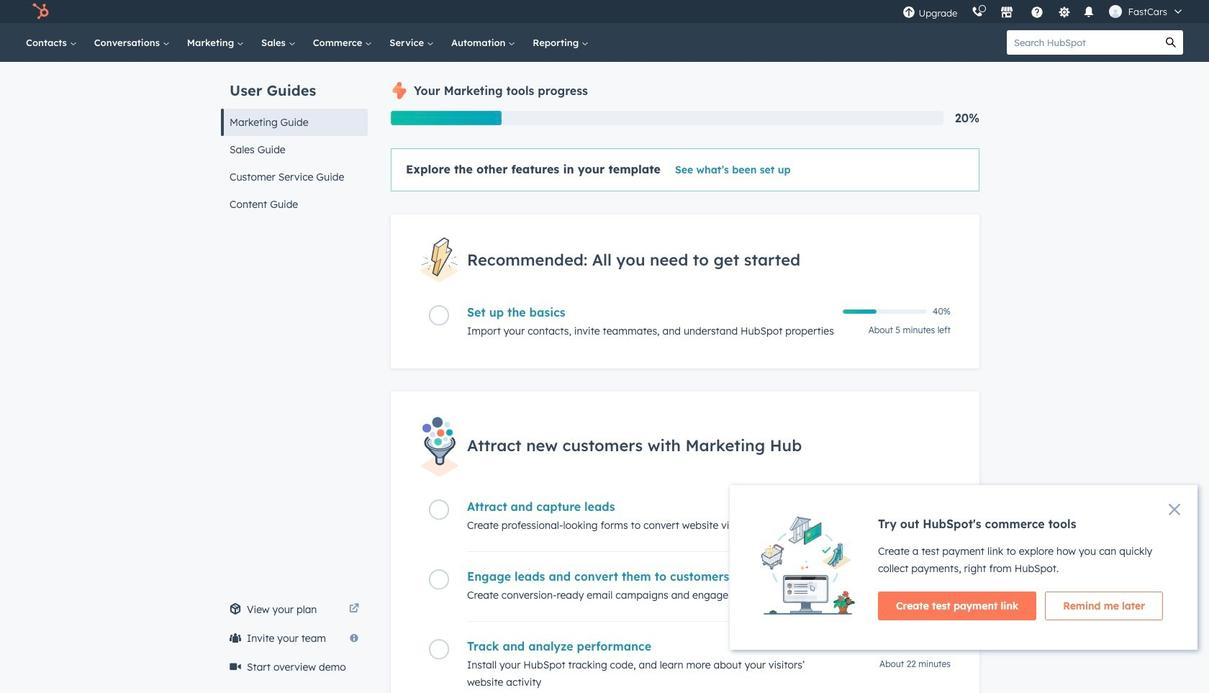 Task type: locate. For each thing, give the bounding box(es) containing it.
[object object] complete progress bar
[[843, 310, 877, 314]]

progress bar
[[391, 111, 502, 125]]

menu
[[896, 0, 1192, 23]]

Search HubSpot search field
[[1007, 30, 1159, 55]]

link opens in a new window image
[[349, 601, 359, 618], [349, 604, 359, 615]]

close image
[[1169, 504, 1181, 516]]

1 link opens in a new window image from the top
[[349, 601, 359, 618]]

christina overa image
[[1110, 5, 1123, 18]]

2 link opens in a new window image from the top
[[349, 604, 359, 615]]



Task type: describe. For each thing, give the bounding box(es) containing it.
marketplaces image
[[1001, 6, 1014, 19]]

user guides element
[[221, 62, 368, 218]]



Task type: vqa. For each thing, say whether or not it's contained in the screenshot.
right group
no



